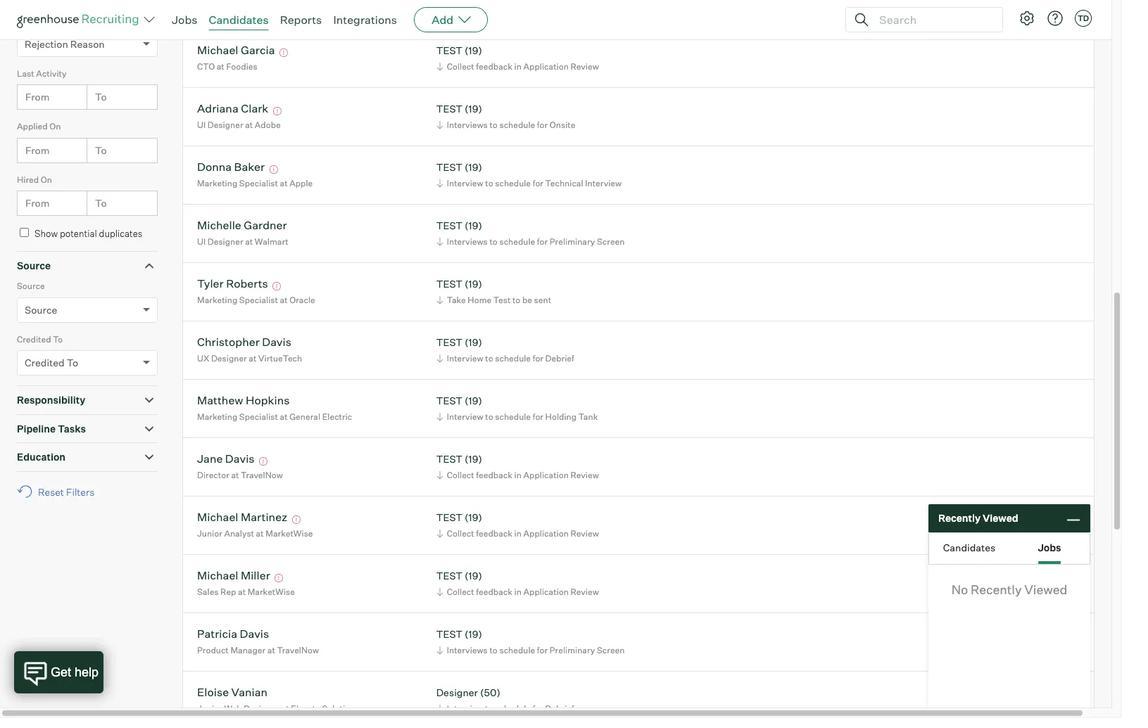 Task type: locate. For each thing, give the bounding box(es) containing it.
marketwise for martinez
[[266, 529, 313, 539]]

jobs up no recently viewed
[[1038, 542, 1062, 554]]

3 screen from the top
[[597, 646, 625, 656]]

marketing down donna
[[197, 178, 238, 189]]

credited to element
[[17, 333, 158, 386]]

tyler roberts link
[[197, 277, 268, 293]]

test (19) collect feedback in application review for jane davis
[[436, 454, 599, 481]]

1 application from the top
[[524, 61, 569, 72]]

0 vertical spatial debrief
[[545, 353, 574, 364]]

michael up the cto at foodies
[[197, 43, 238, 57]]

4 collect feedback in application review link from the top
[[434, 586, 603, 599]]

in for michael garcia
[[514, 61, 522, 72]]

3 interviews to schedule for preliminary screen link from the top
[[434, 644, 628, 658]]

from down the applied on
[[25, 144, 50, 156]]

at inside eloise vanian junior web designer at elevate solutions
[[281, 704, 289, 715]]

0 horizontal spatial jobs
[[172, 13, 198, 27]]

responsibility
[[17, 394, 85, 406]]

3 from from the top
[[25, 197, 50, 209]]

0 vertical spatial junior
[[197, 529, 222, 539]]

11 (19) from the top
[[465, 629, 482, 641]]

(19) for cto at foodies
[[465, 45, 482, 57]]

candidates up michael garcia
[[209, 13, 269, 27]]

source
[[17, 260, 51, 272], [17, 281, 45, 292], [25, 304, 57, 316]]

for inside test (19) interview to schedule for technical interview
[[533, 178, 544, 189]]

to up test (19) interview to schedule for holding tank on the bottom
[[485, 353, 493, 364]]

from down last activity
[[25, 91, 50, 103]]

recently
[[939, 513, 981, 525], [971, 582, 1022, 598]]

2 in from the top
[[514, 470, 522, 481]]

1 vertical spatial test (19) interviews to schedule for preliminary screen
[[436, 629, 625, 656]]

to inside test (19) interview to schedule for holding tank
[[485, 412, 493, 422]]

4 collect from the top
[[447, 587, 474, 598]]

2 collect feedback in application review link from the top
[[434, 469, 603, 482]]

jobs inside tab list
[[1038, 542, 1062, 554]]

davis for jane
[[225, 452, 255, 466]]

credited to down source element
[[17, 334, 63, 345]]

for for ui designer at walmart
[[537, 237, 548, 247]]

vanian
[[231, 686, 268, 700]]

rejection up last activity
[[25, 38, 68, 50]]

1 preliminary from the top
[[550, 3, 595, 13]]

davis inside christopher davis ux designer at virtuetech
[[262, 335, 292, 350]]

marketing down the "matthew"
[[197, 412, 238, 422]]

travelnow inside patricia davis product manager at travelnow
[[277, 646, 319, 656]]

schedule down (50)
[[495, 704, 531, 715]]

interview for christopher davis
[[447, 353, 484, 364]]

from down hired on
[[25, 197, 50, 209]]

1 vertical spatial debrief
[[545, 704, 574, 715]]

at left general
[[280, 412, 288, 422]]

davis right patricia
[[240, 628, 269, 642]]

2 vertical spatial michael
[[197, 569, 238, 583]]

test
[[436, 45, 463, 57], [436, 103, 463, 115], [436, 162, 463, 174], [436, 220, 463, 232], [436, 278, 463, 290], [436, 337, 463, 349], [436, 395, 463, 407], [436, 454, 463, 466], [436, 512, 463, 524], [436, 571, 463, 583], [436, 629, 463, 641]]

at left elevate
[[281, 704, 289, 715]]

interviews inside test (19) interviews to schedule for onsite
[[447, 120, 488, 130]]

junior down eloise
[[197, 704, 222, 715]]

3 feedback from the top
[[476, 529, 513, 539]]

schedule for marketing specialist at general electric
[[495, 412, 531, 422]]

test inside test (19) interview to schedule for holding tank
[[436, 395, 463, 407]]

manager down patricia davis link
[[231, 646, 266, 656]]

(19) for sales rep at marketwise
[[465, 571, 482, 583]]

2 vertical spatial interviews to schedule for preliminary screen link
[[434, 644, 628, 658]]

ui down michelle
[[197, 237, 206, 247]]

2 test (19) collect feedback in application review from the top
[[436, 454, 599, 481]]

4 feedback from the top
[[476, 587, 513, 598]]

4 (19) from the top
[[465, 220, 482, 232]]

0 vertical spatial marketwise
[[266, 529, 313, 539]]

designer
[[208, 120, 243, 130], [208, 237, 243, 247], [211, 353, 247, 364], [436, 688, 478, 700], [244, 704, 280, 715]]

designer down vanian
[[244, 704, 280, 715]]

5 (19) from the top
[[465, 278, 482, 290]]

1 vertical spatial rejection
[[25, 38, 68, 50]]

at inside michelle gardner ui designer at walmart
[[245, 237, 253, 247]]

debrief
[[545, 353, 574, 364], [545, 704, 574, 715]]

2 junior from the top
[[197, 704, 222, 715]]

schedule up (50)
[[500, 646, 535, 656]]

3 application from the top
[[524, 529, 569, 539]]

application for michael garcia
[[524, 61, 569, 72]]

1 from from the top
[[25, 91, 50, 103]]

junior inside eloise vanian junior web designer at elevate solutions
[[197, 704, 222, 715]]

for inside test (19) interview to schedule for holding tank
[[533, 412, 544, 422]]

interview to schedule for debrief link down (50)
[[434, 703, 578, 716]]

for for ui designer at adobe
[[537, 120, 548, 130]]

8 (19) from the top
[[465, 454, 482, 466]]

potential
[[60, 228, 97, 240]]

0 vertical spatial on
[[49, 121, 61, 132]]

1 vertical spatial interviews to schedule for preliminary screen link
[[434, 235, 628, 249]]

at down "tyler roberts has been in take home test for more than 7 days" image
[[280, 295, 288, 306]]

rejection reason
[[17, 15, 86, 25], [25, 38, 105, 50]]

test inside test (19) interviews to schedule for onsite
[[436, 103, 463, 115]]

debrief for christopher davis
[[545, 353, 574, 364]]

test
[[494, 295, 511, 306]]

2 feedback from the top
[[476, 470, 513, 481]]

1 vertical spatial on
[[41, 174, 52, 185]]

on right applied
[[49, 121, 61, 132]]

reports
[[280, 13, 322, 27]]

test (19) interview to schedule for holding tank
[[436, 395, 598, 422]]

travelnow
[[241, 470, 283, 481], [277, 646, 319, 656]]

review for michael martinez
[[571, 529, 599, 539]]

interviews to schedule for preliminary screen
[[447, 3, 625, 13]]

davis
[[262, 335, 292, 350], [225, 452, 255, 466], [240, 628, 269, 642]]

schedule left onsite at the top of the page
[[500, 120, 535, 130]]

on right the hired
[[41, 174, 52, 185]]

reason
[[56, 15, 86, 25], [70, 38, 105, 50]]

designer down adriana clark link
[[208, 120, 243, 130]]

source down show potential duplicates option
[[17, 281, 45, 292]]

from for hired
[[25, 197, 50, 209]]

1 vertical spatial jobs
[[1038, 542, 1062, 554]]

to up test (19) take home test to be sent
[[490, 237, 498, 247]]

tyler
[[197, 277, 224, 291]]

test (19) interviews to schedule for preliminary screen for davis
[[436, 629, 625, 656]]

3 in from the top
[[514, 529, 522, 539]]

schedule
[[500, 3, 535, 13], [500, 120, 535, 130], [495, 178, 531, 189], [500, 237, 535, 247], [495, 353, 531, 364], [495, 412, 531, 422], [500, 646, 535, 656], [495, 704, 531, 715]]

0 vertical spatial ui
[[197, 120, 206, 130]]

christopher
[[197, 335, 260, 350]]

interview inside designer (50) interview to schedule for debrief
[[447, 704, 484, 715]]

interviews
[[447, 3, 488, 13], [447, 120, 488, 130], [447, 237, 488, 247], [447, 646, 488, 656]]

schedule left "holding"
[[495, 412, 531, 422]]

to down interviews to schedule for onsite link
[[485, 178, 493, 189]]

(19) for product manager at travelnow
[[465, 629, 482, 641]]

1 michael from the top
[[197, 43, 238, 57]]

michelle gardner link
[[197, 219, 287, 235]]

4 in from the top
[[514, 587, 522, 598]]

3 test from the top
[[436, 162, 463, 174]]

3 review from the top
[[571, 529, 599, 539]]

michael martinez
[[197, 511, 288, 525]]

1 vertical spatial rejection reason
[[25, 38, 105, 50]]

credited up responsibility
[[25, 357, 65, 369]]

test (19) interviews to schedule for preliminary screen down interview to schedule for technical interview link
[[436, 220, 625, 247]]

davis inside patricia davis product manager at travelnow
[[240, 628, 269, 642]]

at down christopher davis link
[[249, 353, 257, 364]]

for for ux designer at virtuetech
[[533, 353, 544, 364]]

debrief inside test (19) interview to schedule for debrief
[[545, 353, 574, 364]]

0 vertical spatial specialist
[[239, 178, 278, 189]]

michael
[[197, 43, 238, 57], [197, 511, 238, 525], [197, 569, 238, 583]]

source down the show
[[17, 260, 51, 272]]

1 vertical spatial from
[[25, 144, 50, 156]]

marketwise down michael martinez has been in application review for more than 5 days icon
[[266, 529, 313, 539]]

0 horizontal spatial candidates
[[209, 13, 269, 27]]

for for marketing specialist at general electric
[[533, 412, 544, 422]]

to for ui designer at walmart
[[490, 237, 498, 247]]

2 specialist from the top
[[239, 295, 278, 306]]

1 horizontal spatial jobs
[[1038, 542, 1062, 554]]

(19) for ux designer at virtuetech
[[465, 337, 482, 349]]

designer left (50)
[[436, 688, 478, 700]]

3 specialist from the top
[[239, 412, 278, 422]]

1 review from the top
[[571, 61, 599, 72]]

0 horizontal spatial viewed
[[983, 513, 1019, 525]]

tyler roberts has been in take home test for more than 7 days image
[[271, 283, 283, 291]]

from for last
[[25, 91, 50, 103]]

collect feedback in application review link
[[434, 60, 603, 73], [434, 469, 603, 482], [434, 527, 603, 541], [434, 586, 603, 599]]

6 test from the top
[[436, 337, 463, 349]]

rejection reason down status element
[[17, 15, 86, 25]]

(19) inside test (19) take home test to be sent
[[465, 278, 482, 290]]

junior left the analyst
[[197, 529, 222, 539]]

schedule for junior web designer at elevate solutions
[[495, 704, 531, 715]]

add
[[432, 13, 454, 27]]

interview to schedule for technical interview link
[[434, 177, 625, 190]]

2 vertical spatial marketing
[[197, 412, 238, 422]]

specialist down the hopkins
[[239, 412, 278, 422]]

(19) for director at travelnow
[[465, 454, 482, 466]]

test for ux designer at virtuetech
[[436, 337, 463, 349]]

interview to schedule for debrief link
[[434, 352, 578, 365], [434, 703, 578, 716]]

elevate
[[291, 704, 320, 715]]

at down michelle gardner link
[[245, 237, 253, 247]]

schedule up test (19) take home test to be sent
[[500, 237, 535, 247]]

credited down source element
[[17, 334, 51, 345]]

test inside test (19) take home test to be sent
[[436, 278, 463, 290]]

0 vertical spatial test (19) interviews to schedule for preliminary screen
[[436, 220, 625, 247]]

2 from from the top
[[25, 144, 50, 156]]

2 review from the top
[[571, 470, 599, 481]]

4 interviews from the top
[[447, 646, 488, 656]]

for for marketing specialist at apple
[[533, 178, 544, 189]]

review for michael miller
[[571, 587, 599, 598]]

collect
[[447, 61, 474, 72], [447, 470, 474, 481], [447, 529, 474, 539], [447, 587, 474, 598]]

2 vertical spatial davis
[[240, 628, 269, 642]]

1 vertical spatial specialist
[[239, 295, 278, 306]]

from
[[25, 91, 50, 103], [25, 144, 50, 156], [25, 197, 50, 209]]

1 ui from the top
[[197, 120, 206, 130]]

2 test (19) interviews to schedule for preliminary screen from the top
[[436, 629, 625, 656]]

1 vertical spatial candidates
[[943, 542, 996, 554]]

test (19) interviews to schedule for preliminary screen up designer (50) interview to schedule for debrief
[[436, 629, 625, 656]]

jobs
[[172, 13, 198, 27], [1038, 542, 1062, 554]]

0 vertical spatial marketing
[[197, 178, 238, 189]]

preliminary for patricia davis
[[550, 646, 595, 656]]

2 preliminary from the top
[[550, 237, 595, 247]]

specialist for donna baker
[[239, 178, 278, 189]]

screen
[[597, 3, 625, 13], [597, 237, 625, 247], [597, 646, 625, 656]]

adriana clark link
[[197, 102, 269, 118]]

michael up the analyst
[[197, 511, 238, 525]]

marketwise down michael miller has been in application review for more than 5 days 'image'
[[248, 587, 295, 598]]

1 interviews to schedule for preliminary screen link from the top
[[434, 1, 628, 15]]

2 collect from the top
[[447, 470, 474, 481]]

ui
[[197, 120, 206, 130], [197, 237, 206, 247]]

1 collect feedback in application review link from the top
[[434, 60, 603, 73]]

no
[[952, 582, 968, 598]]

1 specialist from the top
[[239, 178, 278, 189]]

patricia davis product manager at travelnow
[[197, 628, 319, 656]]

1 vertical spatial travelnow
[[277, 646, 319, 656]]

1 vertical spatial ui
[[197, 237, 206, 247]]

to inside test (19) interviews to schedule for onsite
[[490, 120, 498, 130]]

1 vertical spatial marketwise
[[248, 587, 295, 598]]

4 review from the top
[[571, 587, 599, 598]]

to up test (19) interview to schedule for technical interview in the top of the page
[[490, 120, 498, 130]]

review
[[571, 61, 599, 72], [571, 470, 599, 481], [571, 529, 599, 539], [571, 587, 599, 598]]

candidates down recently viewed
[[943, 542, 996, 554]]

schedule for ui designer at walmart
[[500, 237, 535, 247]]

test (19) collect feedback in application review for michael miller
[[436, 571, 599, 598]]

applied
[[17, 121, 48, 132]]

to
[[490, 3, 498, 13], [490, 120, 498, 130], [485, 178, 493, 189], [490, 237, 498, 247], [513, 295, 521, 306], [485, 353, 493, 364], [485, 412, 493, 422], [490, 646, 498, 656], [485, 704, 493, 715]]

schedule right add popup button
[[500, 3, 535, 13]]

review for jane davis
[[571, 470, 599, 481]]

0 vertical spatial manager
[[263, 3, 298, 13]]

davis up director at travelnow
[[225, 452, 255, 466]]

designer down michelle
[[208, 237, 243, 247]]

to for marketing specialist at general electric
[[485, 412, 493, 422]]

0 vertical spatial candidates
[[209, 13, 269, 27]]

debrief inside designer (50) interview to schedule for debrief
[[545, 704, 574, 715]]

reset filters button
[[17, 479, 102, 505]]

(19)
[[465, 45, 482, 57], [465, 103, 482, 115], [465, 162, 482, 174], [465, 220, 482, 232], [465, 278, 482, 290], [465, 337, 482, 349], [465, 395, 482, 407], [465, 454, 482, 466], [465, 512, 482, 524], [465, 571, 482, 583], [465, 629, 482, 641]]

2 vertical spatial from
[[25, 197, 50, 209]]

0 vertical spatial rejection reason
[[17, 15, 86, 25]]

0 vertical spatial interviews to schedule for preliminary screen link
[[434, 1, 628, 15]]

travelnow up eloise vanian junior web designer at elevate solutions
[[277, 646, 319, 656]]

0 vertical spatial davis
[[262, 335, 292, 350]]

status element
[[17, 0, 158, 14]]

0 vertical spatial interview to schedule for debrief link
[[434, 352, 578, 365]]

1 marketing from the top
[[197, 178, 238, 189]]

viewed
[[983, 513, 1019, 525], [1025, 582, 1068, 598]]

credited to up responsibility
[[25, 357, 78, 369]]

0 vertical spatial screen
[[597, 3, 625, 13]]

source up credited to element
[[25, 304, 57, 316]]

manager inside patricia davis product manager at travelnow
[[231, 646, 266, 656]]

at inside matthew hopkins marketing specialist at general electric
[[280, 412, 288, 422]]

1 vertical spatial credited to
[[25, 357, 78, 369]]

review for michael garcia
[[571, 61, 599, 72]]

2 vertical spatial specialist
[[239, 412, 278, 422]]

for inside test (19) interview to schedule for debrief
[[533, 353, 544, 364]]

application for michael martinez
[[524, 529, 569, 539]]

6 (19) from the top
[[465, 337, 482, 349]]

interviews to schedule for preliminary screen link
[[434, 1, 628, 15], [434, 235, 628, 249], [434, 644, 628, 658]]

ui down "adriana"
[[197, 120, 206, 130]]

greenhouse recruiting image
[[17, 11, 144, 28]]

matthew
[[197, 394, 243, 408]]

3 interviews from the top
[[447, 237, 488, 247]]

adobe
[[255, 120, 281, 130]]

for inside designer (50) interview to schedule for debrief
[[533, 704, 544, 715]]

2 interviews from the top
[[447, 120, 488, 130]]

cto
[[197, 61, 215, 72]]

michael up sales
[[197, 569, 238, 583]]

adriana clark has been in onsite for more than 21 days image
[[271, 107, 284, 116]]

source for source element
[[17, 260, 51, 272]]

4 test (19) collect feedback in application review from the top
[[436, 571, 599, 598]]

1 in from the top
[[514, 61, 522, 72]]

1 vertical spatial viewed
[[1025, 582, 1068, 598]]

designer inside christopher davis ux designer at virtuetech
[[211, 353, 247, 364]]

1 vertical spatial davis
[[225, 452, 255, 466]]

3 test (19) collect feedback in application review from the top
[[436, 512, 599, 539]]

interview to schedule for holding tank link
[[434, 410, 602, 424]]

2 marketing from the top
[[197, 295, 238, 306]]

michael miller link
[[197, 569, 270, 585]]

in for jane davis
[[514, 470, 522, 481]]

2 interview to schedule for debrief link from the top
[[434, 703, 578, 716]]

test (19) collect feedback in application review for michael garcia
[[436, 45, 599, 72]]

schedule up test (19) interview to schedule for holding tank on the bottom
[[495, 353, 531, 364]]

1 vertical spatial preliminary
[[550, 237, 595, 247]]

at right cto
[[217, 61, 224, 72]]

jane davis
[[197, 452, 255, 466]]

test inside test (19) interview to schedule for debrief
[[436, 337, 463, 349]]

davis up virtuetech
[[262, 335, 292, 350]]

jobs up cto
[[172, 13, 198, 27]]

8 test from the top
[[436, 454, 463, 466]]

2 michael from the top
[[197, 511, 238, 525]]

feedback for martinez
[[476, 529, 513, 539]]

0 vertical spatial jobs
[[172, 13, 198, 27]]

schedule inside test (19) interview to schedule for debrief
[[495, 353, 531, 364]]

test inside test (19) interview to schedule for technical interview
[[436, 162, 463, 174]]

interview to schedule for debrief link for vanian
[[434, 703, 578, 716]]

3 preliminary from the top
[[550, 646, 595, 656]]

cto at foodies
[[197, 61, 257, 72]]

ui designer at adobe
[[197, 120, 281, 130]]

1 interview to schedule for debrief link from the top
[[434, 352, 578, 365]]

ui inside michelle gardner ui designer at walmart
[[197, 237, 206, 247]]

davis for patricia
[[240, 628, 269, 642]]

2 test from the top
[[436, 103, 463, 115]]

2 ui from the top
[[197, 237, 206, 247]]

application for jane davis
[[524, 470, 569, 481]]

2 (19) from the top
[[465, 103, 482, 115]]

7 (19) from the top
[[465, 395, 482, 407]]

4 test from the top
[[436, 220, 463, 232]]

credited to
[[17, 334, 63, 345], [25, 357, 78, 369]]

to for ux designer at virtuetech
[[485, 353, 493, 364]]

interviews for ui designer at adobe
[[447, 120, 488, 130]]

(19) inside test (19) interview to schedule for debrief
[[465, 337, 482, 349]]

to inside test (19) interview to schedule for debrief
[[485, 353, 493, 364]]

1 vertical spatial interview to schedule for debrief link
[[434, 703, 578, 716]]

preliminary
[[550, 3, 595, 13], [550, 237, 595, 247], [550, 646, 595, 656]]

rejection reason down greenhouse recruiting image
[[25, 38, 105, 50]]

source for credited to element
[[17, 281, 45, 292]]

1 horizontal spatial candidates
[[943, 542, 996, 554]]

collect feedback in application review link for jane davis
[[434, 469, 603, 482]]

rejection
[[17, 15, 54, 25], [25, 38, 68, 50]]

5 test from the top
[[436, 278, 463, 290]]

schedule inside designer (50) interview to schedule for debrief
[[495, 704, 531, 715]]

(19) for marketing specialist at general electric
[[465, 395, 482, 407]]

2 screen from the top
[[597, 237, 625, 247]]

feedback for miller
[[476, 587, 513, 598]]

(19) inside test (19) interview to schedule for holding tank
[[465, 395, 482, 407]]

feedback for davis
[[476, 470, 513, 481]]

travelnow down jane davis has been in application review for more than 5 days icon
[[241, 470, 283, 481]]

analyst
[[224, 529, 254, 539]]

1 test from the top
[[436, 45, 463, 57]]

2 interviews to schedule for preliminary screen link from the top
[[434, 235, 628, 249]]

specialist
[[239, 178, 278, 189], [239, 295, 278, 306], [239, 412, 278, 422]]

1 test (19) interviews to schedule for preliminary screen from the top
[[436, 220, 625, 247]]

1 vertical spatial source
[[17, 281, 45, 292]]

matthew hopkins marketing specialist at general electric
[[197, 394, 352, 422]]

michael for michael miller
[[197, 569, 238, 583]]

0 vertical spatial from
[[25, 91, 50, 103]]

1 interviews from the top
[[447, 3, 488, 13]]

jane davis link
[[197, 452, 255, 469]]

to inside designer (50) interview to schedule for debrief
[[485, 704, 493, 715]]

feedback
[[476, 61, 513, 72], [476, 470, 513, 481], [476, 529, 513, 539], [476, 587, 513, 598]]

9 (19) from the top
[[465, 512, 482, 524]]

(19) for junior analyst at marketwise
[[465, 512, 482, 524]]

4 application from the top
[[524, 587, 569, 598]]

clark
[[241, 102, 269, 116]]

1 vertical spatial recently
[[971, 582, 1022, 598]]

11 test from the top
[[436, 629, 463, 641]]

2 application from the top
[[524, 470, 569, 481]]

0 vertical spatial michael
[[197, 43, 238, 57]]

1 test (19) collect feedback in application review from the top
[[436, 45, 599, 72]]

2 vertical spatial preliminary
[[550, 646, 595, 656]]

2 vertical spatial screen
[[597, 646, 625, 656]]

interview to schedule for debrief link for davis
[[434, 352, 578, 365]]

3 collect feedback in application review link from the top
[[434, 527, 603, 541]]

rejection down status element
[[17, 15, 54, 25]]

schedule inside test (19) interview to schedule for holding tank
[[495, 412, 531, 422]]

0 vertical spatial recently
[[939, 513, 981, 525]]

1 feedback from the top
[[476, 61, 513, 72]]

2 debrief from the top
[[545, 704, 574, 715]]

interviews for product manager at travelnow
[[447, 646, 488, 656]]

specialist down roberts
[[239, 295, 278, 306]]

in for michael martinez
[[514, 529, 522, 539]]

marketing down tyler
[[197, 295, 238, 306]]

specialist down baker
[[239, 178, 278, 189]]

(19) inside test (19) interviews to schedule for onsite
[[465, 103, 482, 115]]

specialist inside matthew hopkins marketing specialist at general electric
[[239, 412, 278, 422]]

(19) inside test (19) interview to schedule for technical interview
[[465, 162, 482, 174]]

tab list
[[930, 534, 1090, 565]]

to down (50)
[[485, 704, 493, 715]]

interview to schedule for debrief link up test (19) interview to schedule for holding tank on the bottom
[[434, 352, 578, 365]]

reports link
[[280, 13, 322, 27]]

schedule inside test (19) interview to schedule for technical interview
[[495, 178, 531, 189]]

source element
[[17, 280, 158, 333]]

designer down christopher
[[211, 353, 247, 364]]

marketwise for miller
[[248, 587, 295, 598]]

test (19) take home test to be sent
[[436, 278, 551, 306]]

1 vertical spatial manager
[[231, 646, 266, 656]]

candidates
[[209, 13, 269, 27], [943, 542, 996, 554]]

manager right program
[[263, 3, 298, 13]]

10 (19) from the top
[[465, 571, 482, 583]]

3 michael from the top
[[197, 569, 238, 583]]

3 (19) from the top
[[465, 162, 482, 174]]

michael garcia link
[[197, 43, 275, 59]]

specialist for tyler roberts
[[239, 295, 278, 306]]

to down test (19) interview to schedule for debrief
[[485, 412, 493, 422]]

10 test from the top
[[436, 571, 463, 583]]

reason down status element
[[56, 15, 86, 25]]

to up (50)
[[490, 646, 498, 656]]

0 vertical spatial preliminary
[[550, 3, 595, 13]]

test for director at travelnow
[[436, 454, 463, 466]]

0 vertical spatial source
[[17, 260, 51, 272]]

1 vertical spatial michael
[[197, 511, 238, 525]]

test (19) interview to schedule for technical interview
[[436, 162, 622, 189]]

to inside test (19) interview to schedule for technical interview
[[485, 178, 493, 189]]

foodies
[[226, 61, 257, 72]]

9 test from the top
[[436, 512, 463, 524]]

collect feedback in application review link for michael martinez
[[434, 527, 603, 541]]

1 collect from the top
[[447, 61, 474, 72]]

interview inside test (19) interview to schedule for debrief
[[447, 353, 484, 364]]

0 vertical spatial credited
[[17, 334, 51, 345]]

interview inside test (19) interview to schedule for holding tank
[[447, 412, 484, 422]]

3 marketing from the top
[[197, 412, 238, 422]]

0 vertical spatial travelnow
[[241, 470, 283, 481]]

7 test from the top
[[436, 395, 463, 407]]

to left the be
[[513, 295, 521, 306]]

1 vertical spatial junior
[[197, 704, 222, 715]]

for inside test (19) interviews to schedule for onsite
[[537, 120, 548, 130]]

3 collect from the top
[[447, 529, 474, 539]]

1 (19) from the top
[[465, 45, 482, 57]]

schedule left technical
[[495, 178, 531, 189]]

at down patricia davis link
[[267, 646, 275, 656]]

schedule inside test (19) interviews to schedule for onsite
[[500, 120, 535, 130]]

1 vertical spatial screen
[[597, 237, 625, 247]]

technical
[[545, 178, 584, 189]]

1 vertical spatial marketing
[[197, 295, 238, 306]]

1 debrief from the top
[[545, 353, 574, 364]]

reason down greenhouse recruiting image
[[70, 38, 105, 50]]



Task type: vqa. For each thing, say whether or not it's contained in the screenshot.


Task type: describe. For each thing, give the bounding box(es) containing it.
reset filters
[[38, 486, 95, 498]]

marketing specialist at apple
[[197, 178, 313, 189]]

to for last activity
[[95, 91, 107, 103]]

1 screen from the top
[[597, 3, 625, 13]]

michael garcia
[[197, 43, 275, 57]]

michael martinez link
[[197, 511, 288, 527]]

take home test to be sent link
[[434, 294, 555, 307]]

general
[[290, 412, 320, 422]]

show
[[35, 228, 58, 240]]

integrations link
[[333, 13, 397, 27]]

Search text field
[[876, 10, 990, 30]]

0 vertical spatial viewed
[[983, 513, 1019, 525]]

to for product manager at travelnow
[[490, 646, 498, 656]]

director at travelnow
[[197, 470, 283, 481]]

last activity
[[17, 68, 67, 79]]

at down clark
[[245, 120, 253, 130]]

collect for jane davis
[[447, 470, 474, 481]]

walmart
[[255, 237, 288, 247]]

interviews to schedule for onsite link
[[434, 118, 579, 132]]

1 vertical spatial credited
[[25, 357, 65, 369]]

(19) for ui designer at walmart
[[465, 220, 482, 232]]

google
[[310, 3, 338, 13]]

schedule for ux designer at virtuetech
[[495, 353, 531, 364]]

marketing inside matthew hopkins marketing specialist at general electric
[[197, 412, 238, 422]]

christopher davis link
[[197, 335, 292, 352]]

hired on
[[17, 174, 52, 185]]

td button
[[1075, 10, 1092, 27]]

michael martinez has been in application review for more than 5 days image
[[290, 516, 303, 525]]

test (19) interview to schedule for debrief
[[436, 337, 574, 364]]

pipeline
[[17, 423, 56, 435]]

for for product manager at travelnow
[[537, 646, 548, 656]]

(50)
[[480, 688, 501, 700]]

michael for michael garcia
[[197, 43, 238, 57]]

at down donna baker has been in technical interview for more than 14 days icon
[[280, 178, 288, 189]]

design
[[197, 3, 225, 13]]

tab list containing candidates
[[930, 534, 1090, 565]]

marketing specialist at oracle
[[197, 295, 315, 306]]

test for marketing specialist at apple
[[436, 162, 463, 174]]

(19) for marketing specialist at oracle
[[465, 278, 482, 290]]

ux
[[197, 353, 209, 364]]

holding
[[545, 412, 577, 422]]

interview for eloise vanian
[[447, 704, 484, 715]]

test for marketing specialist at oracle
[[436, 278, 463, 290]]

matthew hopkins link
[[197, 394, 290, 410]]

in for michael miller
[[514, 587, 522, 598]]

to right add popup button
[[490, 3, 498, 13]]

donna
[[197, 160, 232, 174]]

tyler roberts
[[197, 277, 268, 291]]

test (19) interviews to schedule for preliminary screen for gardner
[[436, 220, 625, 247]]

michael miller has been in application review for more than 5 days image
[[273, 575, 285, 583]]

jobs link
[[172, 13, 198, 27]]

sent
[[534, 295, 551, 306]]

1 horizontal spatial viewed
[[1025, 582, 1068, 598]]

feedback for garcia
[[476, 61, 513, 72]]

reset
[[38, 486, 64, 498]]

candidates link
[[209, 13, 269, 27]]

no recently viewed
[[952, 582, 1068, 598]]

to for applied on
[[95, 144, 107, 156]]

roberts
[[226, 277, 268, 291]]

for for junior web designer at elevate solutions
[[533, 704, 544, 715]]

collect feedback in application review link for michael garcia
[[434, 60, 603, 73]]

on for hired on
[[41, 174, 52, 185]]

test for product manager at travelnow
[[436, 629, 463, 641]]

at down jane davis link
[[231, 470, 239, 481]]

collect for michael martinez
[[447, 529, 474, 539]]

program
[[227, 3, 261, 13]]

interviews for ui designer at walmart
[[447, 237, 488, 247]]

designer inside michelle gardner ui designer at walmart
[[208, 237, 243, 247]]

preliminary for michelle gardner
[[550, 237, 595, 247]]

td button
[[1073, 7, 1095, 30]]

rep
[[220, 587, 236, 598]]

schedule for marketing specialist at apple
[[495, 178, 531, 189]]

schedule for product manager at travelnow
[[500, 646, 535, 656]]

(19) for ui designer at adobe
[[465, 103, 482, 115]]

onsite
[[550, 120, 576, 130]]

from for applied
[[25, 144, 50, 156]]

patricia
[[197, 628, 237, 642]]

0 vertical spatial reason
[[56, 15, 86, 25]]

virtuetech
[[258, 353, 302, 364]]

interview for matthew hopkins
[[447, 412, 484, 422]]

donna baker
[[197, 160, 265, 174]]

integrations
[[333, 13, 397, 27]]

at left google
[[300, 3, 308, 13]]

marketing for donna
[[197, 178, 238, 189]]

test for cto at foodies
[[436, 45, 463, 57]]

test (19) collect feedback in application review for michael martinez
[[436, 512, 599, 539]]

2 vertical spatial source
[[25, 304, 57, 316]]

to for hired on
[[95, 197, 107, 209]]

web
[[224, 704, 242, 715]]

collect for michael miller
[[447, 587, 474, 598]]

hopkins
[[246, 394, 290, 408]]

collect feedback in application review link for michael miller
[[434, 586, 603, 599]]

test for ui designer at adobe
[[436, 103, 463, 115]]

sales
[[197, 587, 219, 598]]

schedule for ui designer at adobe
[[500, 120, 535, 130]]

last
[[17, 68, 34, 79]]

baker
[[234, 160, 265, 174]]

design program manager at google
[[197, 3, 338, 13]]

michael miller
[[197, 569, 270, 583]]

application for michael miller
[[524, 587, 569, 598]]

donna baker link
[[197, 160, 265, 176]]

candidates inside tab list
[[943, 542, 996, 554]]

home
[[468, 295, 492, 306]]

electric
[[322, 412, 352, 422]]

on for applied on
[[49, 121, 61, 132]]

Show potential duplicates checkbox
[[20, 228, 29, 237]]

at down martinez
[[256, 529, 264, 539]]

configure image
[[1019, 10, 1036, 27]]

rejection reason element
[[17, 14, 158, 67]]

at right rep
[[238, 587, 246, 598]]

martinez
[[241, 511, 288, 525]]

1 junior from the top
[[197, 529, 222, 539]]

michelle gardner ui designer at walmart
[[197, 219, 288, 247]]

test (19) interviews to schedule for onsite
[[436, 103, 576, 130]]

education
[[17, 452, 66, 463]]

to for ui designer at adobe
[[490, 120, 498, 130]]

adriana clark
[[197, 102, 269, 116]]

at inside patricia davis product manager at travelnow
[[267, 646, 275, 656]]

eloise vanian junior web designer at elevate solutions
[[197, 686, 359, 715]]

pipeline tasks
[[17, 423, 86, 435]]

designer inside designer (50) interview to schedule for debrief
[[436, 688, 478, 700]]

test for junior analyst at marketwise
[[436, 512, 463, 524]]

sales rep at marketwise
[[197, 587, 295, 598]]

test for sales rep at marketwise
[[436, 571, 463, 583]]

test for ui designer at walmart
[[436, 220, 463, 232]]

michelle
[[197, 219, 241, 233]]

0 vertical spatial credited to
[[17, 334, 63, 345]]

tank
[[579, 412, 598, 422]]

michael garcia has been in application review for more than 5 days image
[[277, 49, 290, 57]]

marketing for tyler
[[197, 295, 238, 306]]

tasks
[[58, 423, 86, 435]]

to for junior web designer at elevate solutions
[[485, 704, 493, 715]]

product
[[197, 646, 229, 656]]

screen for michelle gardner
[[597, 237, 625, 247]]

interviews to schedule for preliminary screen link for gardner
[[434, 235, 628, 249]]

director
[[197, 470, 229, 481]]

activity
[[36, 68, 67, 79]]

gardner
[[244, 219, 287, 233]]

interviews to schedule for preliminary screen link for davis
[[434, 644, 628, 658]]

screen for patricia davis
[[597, 646, 625, 656]]

(19) for marketing specialist at apple
[[465, 162, 482, 174]]

1 vertical spatial reason
[[70, 38, 105, 50]]

donna baker has been in technical interview for more than 14 days image
[[267, 166, 280, 174]]

to for marketing specialist at apple
[[485, 178, 493, 189]]

to inside test (19) take home test to be sent
[[513, 295, 521, 306]]

debrief for eloise vanian
[[545, 704, 574, 715]]

add button
[[414, 7, 488, 32]]

designer inside eloise vanian junior web designer at elevate solutions
[[244, 704, 280, 715]]

hired
[[17, 174, 39, 185]]

jane davis has been in application review for more than 5 days image
[[257, 458, 270, 466]]

applied on
[[17, 121, 61, 132]]

adriana
[[197, 102, 239, 116]]

test for marketing specialist at general electric
[[436, 395, 463, 407]]

patricia davis link
[[197, 628, 269, 644]]

0 vertical spatial rejection
[[17, 15, 54, 25]]

at inside christopher davis ux designer at virtuetech
[[249, 353, 257, 364]]

miller
[[241, 569, 270, 583]]

jane
[[197, 452, 223, 466]]

td
[[1078, 13, 1089, 23]]

filters
[[66, 486, 95, 498]]

collect for michael garcia
[[447, 61, 474, 72]]



